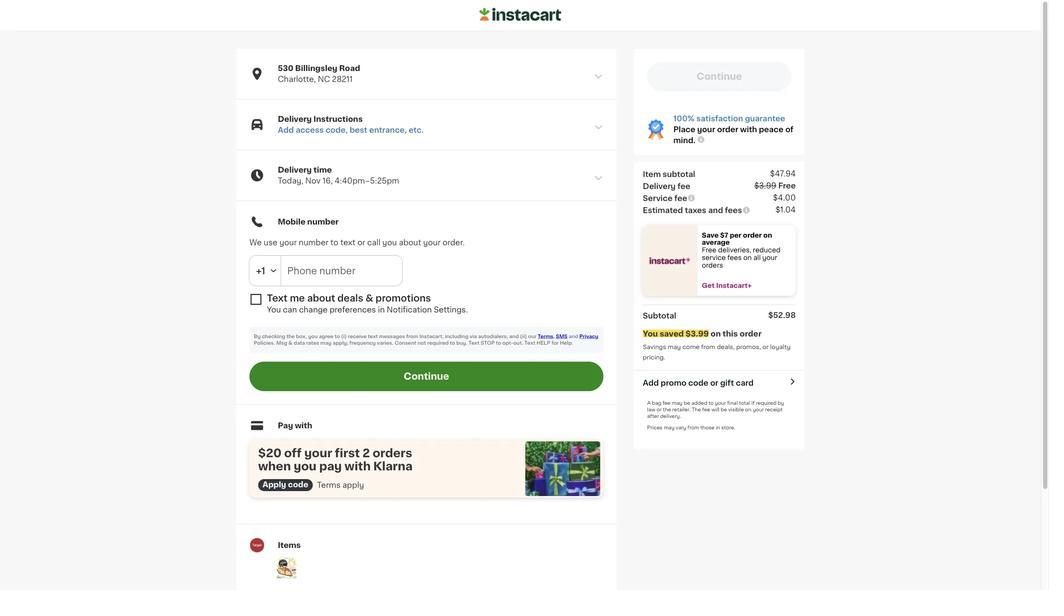 Task type: vqa. For each thing, say whether or not it's contained in the screenshot.
"99" within the $ 762 99
no



Task type: describe. For each thing, give the bounding box(es) containing it.
add inside button
[[643, 379, 659, 387]]

gift
[[721, 379, 734, 387]]

place
[[674, 126, 696, 133]]

terms apply
[[317, 482, 364, 489]]

1 vertical spatial code
[[288, 481, 308, 489]]

to up phone number "phone field" on the left top of page
[[331, 239, 339, 247]]

pricing.
[[643, 354, 666, 360]]

delivery.
[[661, 414, 681, 419]]

saved
[[660, 330, 684, 338]]

1 vertical spatial you
[[643, 330, 658, 338]]

card
[[736, 379, 754, 387]]

100%
[[674, 115, 695, 122]]

to down autodialers;
[[496, 341, 501, 346]]

& inside text me about deals & promotions you can change preferences in notification settings.
[[366, 294, 373, 303]]

pay
[[319, 461, 342, 472]]

service
[[643, 194, 673, 202]]

peace
[[759, 126, 784, 133]]

today,
[[278, 177, 303, 185]]

order inside "place your order with peace of mind."
[[717, 126, 739, 133]]

item
[[643, 170, 661, 178]]

frequency
[[350, 341, 376, 346]]

not
[[418, 341, 426, 346]]

may inside by checking the box, you agree to (i) receive text messages from instacart, including via autodialers; and (ii) our terms , sms and privacy policies. msg & data rates may apply; frequency varies. consent not required to buy. text stop to opt-out. text help for help.
[[321, 341, 332, 346]]

access
[[296, 126, 324, 134]]

by checking the box, you agree to (i) receive text messages from instacart, including via autodialers; and (ii) our terms , sms and privacy policies. msg & data rates may apply; frequency varies. consent not required to buy. text stop to opt-out. text help for help.
[[254, 334, 599, 346]]

including
[[445, 334, 469, 339]]

0 horizontal spatial and
[[510, 334, 519, 339]]

guarantee
[[745, 115, 786, 122]]

0 vertical spatial you
[[383, 239, 397, 247]]

1 vertical spatial number
[[299, 239, 329, 247]]

$1.04
[[776, 206, 796, 213]]

preferences
[[330, 306, 376, 314]]

delivery instructions image
[[594, 122, 604, 132]]

etc.
[[409, 126, 424, 134]]

(i)
[[341, 334, 347, 339]]

items
[[278, 542, 301, 549]]

100% satisfaction guarantee
[[674, 115, 786, 122]]

box,
[[296, 334, 307, 339]]

by
[[778, 401, 785, 406]]

$3.99 free
[[755, 182, 796, 189]]

autodialers;
[[478, 334, 508, 339]]

by
[[254, 334, 261, 339]]

$20
[[258, 447, 282, 459]]

0 vertical spatial number
[[307, 218, 339, 226]]

this
[[723, 330, 738, 338]]

apply
[[263, 481, 286, 489]]

0 vertical spatial text
[[341, 239, 356, 247]]

store.
[[722, 425, 736, 430]]

may down delivery.
[[664, 425, 675, 430]]

off
[[284, 447, 302, 459]]

2
[[363, 447, 370, 459]]

you inside by checking the box, you agree to (i) receive text messages from instacart, including via autodialers; and (ii) our terms , sms and privacy policies. msg & data rates may apply; frequency varies. consent not required to buy. text stop to opt-out. text help for help.
[[308, 334, 318, 339]]

$52.98
[[769, 311, 796, 319]]

on left all
[[744, 255, 752, 261]]

subtotal
[[663, 170, 696, 178]]

1 horizontal spatial and
[[569, 334, 579, 339]]

agree
[[319, 334, 334, 339]]

after
[[648, 414, 659, 419]]

those
[[701, 425, 715, 430]]

fee right the bag
[[663, 401, 671, 406]]

4:40pm–5:25pm
[[335, 177, 399, 185]]

delivery time today, nov 16, 4:40pm–5:25pm
[[278, 166, 399, 185]]

notification
[[387, 306, 432, 314]]

retailer.
[[673, 407, 691, 412]]

,
[[554, 334, 555, 339]]

order inside save $7 per order on average free deliveries, reduced service fees on all your orders
[[743, 232, 762, 238]]

the
[[692, 407, 701, 412]]

$7
[[721, 232, 729, 238]]

free inside save $7 per order on average free deliveries, reduced service fees on all your orders
[[702, 247, 717, 253]]

charlotte,
[[278, 75, 316, 83]]

we
[[250, 239, 262, 247]]

(ii)
[[520, 334, 527, 339]]

add inside delivery instructions add access code, best entrance, etc.
[[278, 126, 294, 134]]

save $7 per order on average free deliveries, reduced service fees on all your orders
[[702, 232, 783, 268]]

promos,
[[737, 344, 761, 350]]

instacart+
[[717, 283, 752, 289]]

1 vertical spatial terms
[[317, 482, 341, 489]]

$47.94
[[770, 170, 796, 177]]

continue button
[[250, 362, 604, 391]]

edwards® turtle pie image
[[276, 558, 298, 579]]

estimated taxes and fees
[[643, 206, 742, 214]]

28211
[[332, 75, 353, 83]]

mobile
[[278, 218, 306, 226]]

or inside a bag fee may be added to your final total if required by law or the retailer. the fee will be visible on your receipt after delivery.
[[657, 407, 662, 412]]

your right use
[[280, 239, 297, 247]]

vary
[[676, 425, 687, 430]]

delivery for today,
[[278, 166, 312, 174]]

you inside text me about deals & promotions you can change preferences in notification settings.
[[267, 306, 281, 314]]

2 vertical spatial order
[[740, 330, 762, 338]]

we use your number to text or call you about your order.
[[250, 239, 465, 247]]

opt-
[[503, 341, 514, 346]]

from inside by checking the box, you agree to (i) receive text messages from instacart, including via autodialers; and (ii) our terms , sms and privacy policies. msg & data rates may apply; frequency varies. consent not required to buy. text stop to opt-out. text help for help.
[[406, 334, 418, 339]]

help
[[537, 341, 551, 346]]

a bag fee may be added to your final total if required by law or the retailer. the fee will be visible on your receipt after delivery.
[[648, 401, 785, 419]]

service
[[702, 255, 726, 261]]

visible
[[729, 407, 744, 412]]

may inside a bag fee may be added to your final total if required by law or the retailer. the fee will be visible on your receipt after delivery.
[[672, 401, 683, 406]]

place your order with peace of mind.
[[674, 126, 794, 144]]

fee down subtotal
[[678, 182, 691, 190]]

fees inside save $7 per order on average free deliveries, reduced service fees on all your orders
[[728, 255, 742, 261]]

your left the order.
[[423, 239, 441, 247]]

instructions
[[314, 115, 363, 123]]

add promo code or gift card button
[[643, 377, 754, 388]]

with inside "place your order with peace of mind."
[[741, 126, 757, 133]]

2 horizontal spatial text
[[525, 341, 536, 346]]

if
[[752, 401, 755, 406]]

out.
[[514, 341, 524, 346]]

or left call
[[358, 239, 365, 247]]

taxes
[[685, 206, 707, 214]]

your inside "place your order with peace of mind."
[[698, 126, 716, 133]]

total
[[739, 401, 751, 406]]

your inside save $7 per order on average free deliveries, reduced service fees on all your orders
[[763, 255, 778, 261]]

delivery time image
[[594, 173, 604, 183]]

me
[[290, 294, 305, 303]]

from for prices may vary from those in store.
[[688, 425, 700, 430]]

receive
[[348, 334, 367, 339]]

Phone number telephone field
[[281, 256, 402, 286]]

1 horizontal spatial $3.99
[[755, 182, 777, 189]]

with inside $20 off your first 2 orders when you pay with klarna
[[345, 461, 371, 472]]

text me about deals & promotions you can change preferences in notification settings.
[[267, 294, 468, 314]]

subtotal
[[643, 312, 677, 320]]



Task type: locate. For each thing, give the bounding box(es) containing it.
text inside by checking the box, you agree to (i) receive text messages from instacart, including via autodialers; and (ii) our terms , sms and privacy policies. msg & data rates may apply; frequency varies. consent not required to buy. text stop to opt-out. text help for help.
[[368, 334, 378, 339]]

orders inside save $7 per order on average free deliveries, reduced service fees on all your orders
[[702, 262, 723, 268]]

checking
[[262, 334, 285, 339]]

buy.
[[457, 341, 468, 346]]

530 billingsley road charlotte, nc 28211
[[278, 65, 360, 83]]

delivery fee
[[643, 182, 691, 190]]

be right will
[[721, 407, 727, 412]]

code right apply
[[288, 481, 308, 489]]

billingsley
[[295, 65, 338, 72]]

or inside button
[[711, 379, 719, 387]]

0 horizontal spatial with
[[295, 422, 312, 430]]

delivery up today,
[[278, 166, 312, 174]]

on up reduced
[[764, 232, 772, 238]]

0 horizontal spatial &
[[289, 341, 293, 346]]

or left gift on the right bottom
[[711, 379, 719, 387]]

$20 off your first 2 orders when you pay with klarna
[[258, 447, 413, 472]]

1 vertical spatial about
[[307, 294, 335, 303]]

0 horizontal spatial add
[[278, 126, 294, 134]]

orders inside $20 off your first 2 orders when you pay with klarna
[[373, 447, 412, 459]]

1 vertical spatial orders
[[373, 447, 412, 459]]

1 horizontal spatial code
[[689, 379, 709, 387]]

and up out.
[[510, 334, 519, 339]]

0 horizontal spatial you
[[267, 306, 281, 314]]

about up 'change'
[[307, 294, 335, 303]]

you down 'off'
[[294, 461, 317, 472]]

2 vertical spatial delivery
[[643, 182, 676, 190]]

0 horizontal spatial required
[[427, 341, 449, 346]]

1 horizontal spatial free
[[779, 182, 796, 189]]

home image
[[480, 6, 562, 23]]

add left access on the left of page
[[278, 126, 294, 134]]

1 vertical spatial fees
[[728, 255, 742, 261]]

pay with
[[278, 422, 312, 430]]

from for savings may come from deals, promos, or loyalty pricing.
[[701, 344, 716, 350]]

delivery for add
[[278, 115, 312, 123]]

law
[[648, 407, 656, 412]]

1 horizontal spatial text
[[368, 334, 378, 339]]

0 horizontal spatial free
[[702, 247, 717, 253]]

more info about 100% satisfaction guarantee image
[[697, 135, 706, 144]]

you left "can"
[[267, 306, 281, 314]]

nc
[[318, 75, 330, 83]]

from down you saved $3.99 on this order
[[701, 344, 716, 350]]

stop
[[481, 341, 495, 346]]

text down "our"
[[525, 341, 536, 346]]

order right per
[[743, 232, 762, 238]]

entrance,
[[369, 126, 407, 134]]

number
[[307, 218, 339, 226], [299, 239, 329, 247]]

terms inside by checking the box, you agree to (i) receive text messages from instacart, including via autodialers; and (ii) our terms , sms and privacy policies. msg & data rates may apply; frequency varies. consent not required to buy. text stop to opt-out. text help for help.
[[538, 334, 554, 339]]

policies.
[[254, 341, 275, 346]]

0 horizontal spatial $3.99
[[686, 330, 709, 338]]

and up help.
[[569, 334, 579, 339]]

0 vertical spatial fees
[[725, 206, 742, 214]]

$3.99 up 'come'
[[686, 330, 709, 338]]

0 horizontal spatial terms
[[317, 482, 341, 489]]

0 vertical spatial in
[[378, 306, 385, 314]]

delivery address image
[[594, 72, 604, 81]]

delivery inside delivery time today, nov 16, 4:40pm–5:25pm
[[278, 166, 312, 174]]

1 vertical spatial add
[[643, 379, 659, 387]]

0 horizontal spatial in
[[378, 306, 385, 314]]

privacy
[[580, 334, 599, 339]]

you inside $20 off your first 2 orders when you pay with klarna
[[294, 461, 317, 472]]

terms down pay on the left
[[317, 482, 341, 489]]

of
[[786, 126, 794, 133]]

instacart,
[[420, 334, 444, 339]]

0 horizontal spatial from
[[406, 334, 418, 339]]

delivery up access on the left of page
[[278, 115, 312, 123]]

or down the bag
[[657, 407, 662, 412]]

1 vertical spatial delivery
[[278, 166, 312, 174]]

final
[[728, 401, 738, 406]]

required inside a bag fee may be added to your final total if required by law or the retailer. the fee will be visible on your receipt after delivery.
[[756, 401, 777, 406]]

your up will
[[715, 401, 726, 406]]

0 vertical spatial code
[[689, 379, 709, 387]]

terms up help
[[538, 334, 554, 339]]

text up frequency
[[368, 334, 378, 339]]

your up pay on the left
[[304, 447, 332, 459]]

0 vertical spatial from
[[406, 334, 418, 339]]

1 horizontal spatial orders
[[702, 262, 723, 268]]

0 horizontal spatial be
[[684, 401, 691, 406]]

you
[[267, 306, 281, 314], [643, 330, 658, 338]]

to down including
[[450, 341, 455, 346]]

from inside savings may come from deals, promos, or loyalty pricing.
[[701, 344, 716, 350]]

delivery inside delivery instructions add access code, best entrance, etc.
[[278, 115, 312, 123]]

mind.
[[674, 137, 696, 144]]

our
[[528, 334, 537, 339]]

to up will
[[709, 401, 714, 406]]

1 horizontal spatial &
[[366, 294, 373, 303]]

prices
[[648, 425, 663, 430]]

may inside savings may come from deals, promos, or loyalty pricing.
[[668, 344, 681, 350]]

1 vertical spatial $3.99
[[686, 330, 709, 338]]

and right taxes
[[709, 206, 723, 214]]

1 vertical spatial the
[[663, 407, 671, 412]]

all
[[754, 255, 761, 261]]

2 horizontal spatial and
[[709, 206, 723, 214]]

with right pay
[[295, 422, 312, 430]]

get instacart+
[[702, 283, 752, 289]]

when
[[258, 461, 291, 472]]

2 vertical spatial with
[[345, 461, 371, 472]]

text left call
[[341, 239, 356, 247]]

per
[[730, 232, 742, 238]]

free up the $4.00
[[779, 182, 796, 189]]

code up added
[[689, 379, 709, 387]]

consent
[[395, 341, 417, 346]]

1 vertical spatial with
[[295, 422, 312, 430]]

bag
[[652, 401, 662, 406]]

0 vertical spatial the
[[287, 334, 295, 339]]

1 horizontal spatial add
[[643, 379, 659, 387]]

1 horizontal spatial required
[[756, 401, 777, 406]]

your inside $20 off your first 2 orders when you pay with klarna
[[304, 447, 332, 459]]

0 vertical spatial with
[[741, 126, 757, 133]]

0 horizontal spatial text
[[267, 294, 288, 303]]

1 vertical spatial be
[[721, 407, 727, 412]]

2 horizontal spatial from
[[701, 344, 716, 350]]

1 horizontal spatial you
[[643, 330, 658, 338]]

0 vertical spatial required
[[427, 341, 449, 346]]

0 horizontal spatial text
[[341, 239, 356, 247]]

satisfaction
[[697, 115, 743, 122]]

2 horizontal spatial with
[[741, 126, 757, 133]]

the inside by checking the box, you agree to (i) receive text messages from instacart, including via autodialers; and (ii) our terms , sms and privacy policies. msg & data rates may apply; frequency varies. consent not required to buy. text stop to opt-out. text help for help.
[[287, 334, 295, 339]]

0 vertical spatial free
[[779, 182, 796, 189]]

will
[[712, 407, 720, 412]]

fee left will
[[703, 407, 711, 412]]

about
[[399, 239, 421, 247], [307, 294, 335, 303]]

0 horizontal spatial the
[[287, 334, 295, 339]]

text down via at the left of page
[[469, 341, 480, 346]]

reduced
[[753, 247, 781, 253]]

may
[[321, 341, 332, 346], [668, 344, 681, 350], [672, 401, 683, 406], [664, 425, 675, 430]]

deliveries,
[[718, 247, 752, 253]]

and
[[709, 206, 723, 214], [510, 334, 519, 339], [569, 334, 579, 339]]

call
[[367, 239, 381, 247]]

receipt
[[766, 407, 783, 412]]

required
[[427, 341, 449, 346], [756, 401, 777, 406]]

fees down deliveries,
[[728, 255, 742, 261]]

order down 100% satisfaction guarantee
[[717, 126, 739, 133]]

1 vertical spatial required
[[756, 401, 777, 406]]

may up retailer.
[[672, 401, 683, 406]]

order.
[[443, 239, 465, 247]]

fees up per
[[725, 206, 742, 214]]

time
[[314, 166, 332, 174]]

for
[[552, 341, 559, 346]]

promo
[[661, 379, 687, 387]]

free
[[779, 182, 796, 189], [702, 247, 717, 253]]

be up retailer.
[[684, 401, 691, 406]]

&
[[366, 294, 373, 303], [289, 341, 293, 346]]

text
[[267, 294, 288, 303], [469, 341, 480, 346], [525, 341, 536, 346]]

or inside savings may come from deals, promos, or loyalty pricing.
[[763, 344, 769, 350]]

free up the service
[[702, 247, 717, 253]]

in inside text me about deals & promotions you can change preferences in notification settings.
[[378, 306, 385, 314]]

via
[[470, 334, 477, 339]]

the up delivery.
[[663, 407, 671, 412]]

$3.99 down $47.94
[[755, 182, 777, 189]]

get
[[702, 283, 715, 289]]

change
[[299, 306, 328, 314]]

0 vertical spatial orders
[[702, 262, 723, 268]]

& inside by checking the box, you agree to (i) receive text messages from instacart, including via autodialers; and (ii) our terms , sms and privacy policies. msg & data rates may apply; frequency varies. consent not required to buy. text stop to opt-out. text help for help.
[[289, 341, 293, 346]]

about inside text me about deals & promotions you can change preferences in notification settings.
[[307, 294, 335, 303]]

required inside by checking the box, you agree to (i) receive text messages from instacart, including via autodialers; and (ii) our terms , sms and privacy policies. msg & data rates may apply; frequency varies. consent not required to buy. text stop to opt-out. text help for help.
[[427, 341, 449, 346]]

1 vertical spatial text
[[368, 334, 378, 339]]

+1
[[256, 266, 265, 276]]

2 vertical spatial from
[[688, 425, 700, 430]]

1 horizontal spatial the
[[663, 407, 671, 412]]

text up "can"
[[267, 294, 288, 303]]

1 vertical spatial from
[[701, 344, 716, 350]]

code inside button
[[689, 379, 709, 387]]

1 horizontal spatial be
[[721, 407, 727, 412]]

1 vertical spatial free
[[702, 247, 717, 253]]

0 horizontal spatial orders
[[373, 447, 412, 459]]

on down the total
[[746, 407, 752, 412]]

required down instacart, at the left of page
[[427, 341, 449, 346]]

about right call
[[399, 239, 421, 247]]

may down agree
[[321, 341, 332, 346]]

number right mobile
[[307, 218, 339, 226]]

required up receipt
[[756, 401, 777, 406]]

delivery instructions add access code, best entrance, etc.
[[278, 115, 424, 134]]

on inside a bag fee may be added to your final total if required by law or the retailer. the fee will be visible on your receipt after delivery.
[[746, 407, 752, 412]]

settings.
[[434, 306, 468, 314]]

estimated
[[643, 206, 683, 214]]

1 horizontal spatial about
[[399, 239, 421, 247]]

sms
[[556, 334, 568, 339]]

Select a country button
[[250, 256, 281, 286]]

1 horizontal spatial terms
[[538, 334, 554, 339]]

1 vertical spatial in
[[716, 425, 720, 430]]

continue
[[404, 372, 449, 381]]

& right the msg
[[289, 341, 293, 346]]

delivery
[[278, 115, 312, 123], [278, 166, 312, 174], [643, 182, 676, 190]]

may down saved
[[668, 344, 681, 350]]

0 vertical spatial terms
[[538, 334, 554, 339]]

16,
[[323, 177, 333, 185]]

text inside text me about deals & promotions you can change preferences in notification settings.
[[267, 294, 288, 303]]

average
[[702, 240, 730, 246]]

the inside a bag fee may be added to your final total if required by law or the retailer. the fee will be visible on your receipt after delivery.
[[663, 407, 671, 412]]

with down 2
[[345, 461, 371, 472]]

savings
[[643, 344, 667, 350]]

your
[[698, 126, 716, 133], [280, 239, 297, 247], [423, 239, 441, 247], [763, 255, 778, 261], [715, 401, 726, 406], [753, 407, 764, 412], [304, 447, 332, 459]]

order up 'promos,'
[[740, 330, 762, 338]]

fee
[[678, 182, 691, 190], [675, 194, 688, 202], [663, 401, 671, 406], [703, 407, 711, 412]]

1 vertical spatial &
[[289, 341, 293, 346]]

or left loyalty
[[763, 344, 769, 350]]

0 horizontal spatial about
[[307, 294, 335, 303]]

on left "this" on the bottom right of the page
[[711, 330, 721, 338]]

0 vertical spatial order
[[717, 126, 739, 133]]

530
[[278, 65, 294, 72]]

0 vertical spatial you
[[267, 306, 281, 314]]

your up more info about 100% satisfaction guarantee icon
[[698, 126, 716, 133]]

0 vertical spatial &
[[366, 294, 373, 303]]

0 vertical spatial add
[[278, 126, 294, 134]]

fee up estimated taxes and fees
[[675, 194, 688, 202]]

apply;
[[333, 341, 348, 346]]

in down promotions
[[378, 306, 385, 314]]

to
[[331, 239, 339, 247], [335, 334, 340, 339], [450, 341, 455, 346], [496, 341, 501, 346], [709, 401, 714, 406]]

from up consent
[[406, 334, 418, 339]]

2 vertical spatial you
[[294, 461, 317, 472]]

you saved $3.99 on this order
[[643, 330, 762, 338]]

in left store.
[[716, 425, 720, 430]]

1 horizontal spatial with
[[345, 461, 371, 472]]

1 vertical spatial you
[[308, 334, 318, 339]]

text
[[341, 239, 356, 247], [368, 334, 378, 339]]

& right deals
[[366, 294, 373, 303]]

come
[[683, 344, 700, 350]]

0 horizontal spatial code
[[288, 481, 308, 489]]

orders up klarna
[[373, 447, 412, 459]]

your down reduced
[[763, 255, 778, 261]]

save
[[702, 232, 719, 238]]

item subtotal
[[643, 170, 696, 178]]

the left 'box,'
[[287, 334, 295, 339]]

orders
[[702, 262, 723, 268], [373, 447, 412, 459]]

1 horizontal spatial in
[[716, 425, 720, 430]]

use
[[264, 239, 278, 247]]

to inside a bag fee may be added to your final total if required by law or the retailer. the fee will be visible on your receipt after delivery.
[[709, 401, 714, 406]]

messages
[[379, 334, 405, 339]]

you up rates
[[308, 334, 318, 339]]

0 vertical spatial about
[[399, 239, 421, 247]]

delivery up service in the top right of the page
[[643, 182, 676, 190]]

from
[[406, 334, 418, 339], [701, 344, 716, 350], [688, 425, 700, 430]]

0 vertical spatial $3.99
[[755, 182, 777, 189]]

your down if
[[753, 407, 764, 412]]

0 vertical spatial be
[[684, 401, 691, 406]]

from right "vary"
[[688, 425, 700, 430]]

you up savings
[[643, 330, 658, 338]]

1 vertical spatial order
[[743, 232, 762, 238]]

number down mobile number at the top of page
[[299, 239, 329, 247]]

help.
[[560, 341, 573, 346]]

first
[[335, 447, 360, 459]]

you right call
[[383, 239, 397, 247]]

to left (i) on the bottom
[[335, 334, 340, 339]]

add up the 'a'
[[643, 379, 659, 387]]

terms link
[[538, 334, 554, 339]]

orders down the service
[[702, 262, 723, 268]]

klarna
[[374, 461, 413, 472]]

privacy link
[[580, 334, 599, 339]]

1 horizontal spatial from
[[688, 425, 700, 430]]

with down guarantee
[[741, 126, 757, 133]]

with
[[741, 126, 757, 133], [295, 422, 312, 430], [345, 461, 371, 472]]

1 horizontal spatial text
[[469, 341, 480, 346]]

0 vertical spatial delivery
[[278, 115, 312, 123]]



